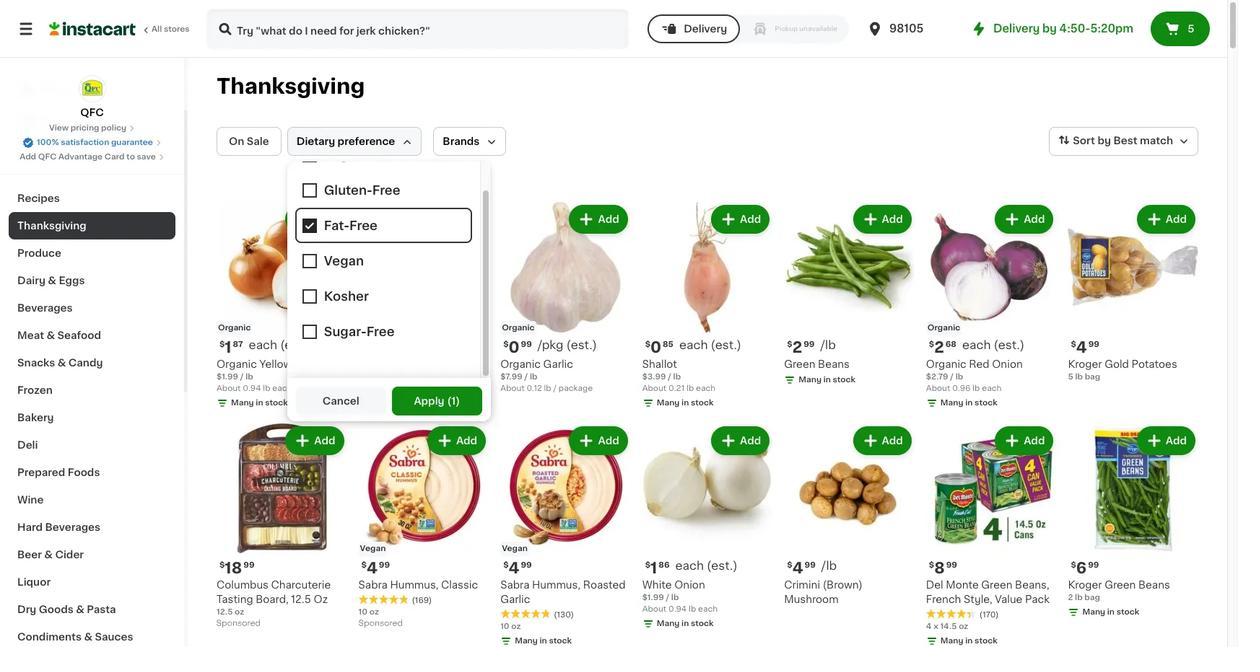 Task type: describe. For each thing, give the bounding box(es) containing it.
4 for sabra hummus, classic
[[367, 561, 378, 576]]

pasta
[[87, 605, 116, 615]]

$ inside $ 8 99
[[929, 562, 935, 570]]

best
[[1114, 136, 1138, 146]]

organic inside organic red onion $2.79 / lb about 0.96 lb each
[[926, 359, 967, 369]]

shop
[[40, 84, 67, 95]]

add button for kroger gold potatoes
[[1139, 207, 1194, 233]]

add button for organic garlic
[[571, 207, 627, 233]]

86
[[659, 562, 670, 570]]

Best match Sort by field
[[1049, 127, 1199, 156]]

10 for sabra hummus, roasted garlic
[[501, 623, 510, 631]]

add button for shallot
[[713, 207, 769, 233]]

prepared foods
[[17, 468, 100, 478]]

$ 18 99
[[220, 561, 255, 576]]

green beans
[[784, 359, 850, 369]]

99 inside $ 2 99
[[804, 341, 815, 348]]

qfc logo image
[[78, 75, 106, 103]]

all stores link
[[49, 9, 191, 49]]

/ inside shallot $3.99 / lb about 0.21 lb each
[[668, 373, 671, 381]]

each right 86
[[675, 560, 704, 572]]

$0.99 per package (estimated) element
[[501, 338, 631, 357]]

brands
[[443, 136, 480, 147]]

$ 4 99 for kroger gold potatoes
[[1071, 340, 1100, 355]]

many for shallot
[[657, 399, 680, 407]]

98105
[[890, 23, 924, 34]]

$ up kroger gold potatoes 5 lb bag
[[1071, 341, 1076, 348]]

$ 8 99
[[929, 561, 958, 576]]

dairy & eggs link
[[9, 267, 175, 295]]

1 vertical spatial qfc
[[38, 153, 57, 161]]

add for kroger green beans
[[1166, 436, 1187, 446]]

sort by
[[1073, 136, 1111, 146]]

$ inside "$ 6 99"
[[1071, 562, 1076, 570]]

cancel button
[[296, 387, 386, 416]]

snacks
[[17, 358, 55, 368]]

/lb inside $2.99 per pound element
[[821, 339, 836, 351]]

0 horizontal spatial green
[[784, 359, 816, 369]]

add for organic red onion
[[1024, 214, 1045, 225]]

1 left 86
[[651, 561, 657, 576]]

Search field
[[208, 10, 628, 48]]

hummus, for roasted
[[532, 581, 581, 591]]

10 oz for sabra hummus, roasted garlic
[[501, 623, 521, 631]]

many for yellow onion
[[373, 399, 396, 407]]

stock down the green beans
[[833, 376, 856, 384]]

0.94 inside white onion $1.99 / lb about 0.94 lb each
[[669, 606, 687, 614]]

each inside shallot $3.99 / lb about 0.21 lb each
[[696, 385, 716, 393]]

product group containing 6
[[1068, 424, 1199, 622]]

add button for green beans
[[855, 207, 910, 233]]

6
[[1076, 561, 1087, 576]]

99 inside the $ 4 99 /lb
[[805, 562, 816, 570]]

$ up sabra hummus, classic on the bottom left of page
[[361, 562, 367, 570]]

yellow inside organic yellow onion $1.99 / lb about 0.94 lb each
[[260, 359, 292, 369]]

1 horizontal spatial 12.5
[[291, 595, 311, 605]]

potatoes
[[1132, 359, 1178, 369]]

4 for sabra hummus, roasted garlic
[[509, 561, 519, 576]]

18
[[225, 561, 242, 576]]

delivery button
[[648, 14, 740, 43]]

classic
[[441, 581, 478, 591]]

view
[[49, 124, 69, 132]]

$2.79
[[926, 373, 949, 381]]

1 left 87
[[225, 340, 231, 355]]

kroger for green
[[1068, 581, 1102, 591]]

$ inside $ 2 99
[[787, 341, 793, 348]]

add button for yellow onion
[[429, 207, 485, 233]]

many in stock for yellow onion
[[373, 399, 430, 407]]

add for kroger gold potatoes
[[1166, 214, 1187, 225]]

eggs
[[59, 276, 85, 286]]

/ right 0.12
[[553, 385, 557, 393]]

vegan for sabra hummus, classic
[[360, 545, 386, 553]]

organic garlic $7.99 / lb about 0.12 lb / package
[[501, 359, 593, 393]]

$ 4 99 for sabra hummus, classic
[[361, 561, 390, 576]]

product group containing 18
[[217, 424, 347, 632]]

about inside yellow onion $1.29 / lb about 0.89 lb each
[[359, 385, 383, 393]]

/ up 0.12
[[525, 373, 528, 381]]

add for green beans
[[882, 214, 903, 225]]

many in stock for shallot
[[657, 399, 714, 407]]

98105 button
[[867, 9, 953, 49]]

$ 6 99
[[1071, 561, 1099, 576]]

(est.) for organic yellow onion
[[280, 339, 311, 351]]

delivery by 4:50-5:20pm
[[994, 23, 1134, 34]]

99 for sabra hummus, classic
[[379, 562, 390, 570]]

$ 2 68
[[929, 340, 957, 355]]

product group containing 8
[[926, 424, 1057, 648]]

stock for organic yellow onion
[[265, 399, 288, 407]]

each up red at the right bottom of page
[[963, 339, 991, 351]]

all
[[152, 25, 162, 33]]

about inside white onion $1.99 / lb about 0.94 lb each
[[642, 606, 667, 614]]

dietary
[[297, 136, 335, 147]]

87
[[233, 341, 243, 348]]

many down kroger green beans 2 lb bag
[[1083, 609, 1106, 617]]

view pricing policy link
[[49, 123, 135, 134]]

liquor link
[[9, 569, 175, 596]]

2 for /lb
[[793, 340, 802, 355]]

many in stock down kroger green beans 2 lb bag
[[1083, 609, 1140, 617]]

about inside organic garlic $7.99 / lb about 0.12 lb / package
[[501, 385, 525, 393]]

99 for columbus charcuterie tasting board, 12.5 oz
[[244, 562, 255, 570]]

5 inside kroger gold potatoes 5 lb bag
[[1068, 373, 1074, 381]]

del
[[926, 581, 944, 591]]

$ inside $ 18 99
[[220, 562, 225, 570]]

many for white onion
[[657, 620, 680, 628]]

$ 4 99 for sabra hummus, roasted garlic
[[503, 561, 532, 576]]

roasted
[[583, 581, 626, 591]]

in for shallot
[[682, 399, 689, 407]]

(est.) for shallot
[[711, 339, 742, 351]]

deli link
[[9, 432, 175, 459]]

4:50-
[[1060, 23, 1091, 34]]

(est.) for white onion
[[707, 560, 738, 572]]

snacks & candy link
[[9, 349, 175, 377]]

beverages inside hard beverages link
[[45, 523, 100, 533]]

hummus, for classic
[[390, 581, 439, 591]]

recipes
[[17, 194, 60, 204]]

deli
[[17, 440, 38, 451]]

add for sabra hummus, roasted garlic
[[598, 436, 619, 446]]

produce link
[[9, 240, 175, 267]]

in for white onion
[[682, 620, 689, 628]]

meat & seafood link
[[9, 322, 175, 349]]

99 for kroger gold potatoes
[[1089, 341, 1100, 348]]

buy it again link
[[9, 104, 175, 133]]

99 for del monte green beans, french style, value pack
[[946, 562, 958, 570]]

garlic inside organic garlic $7.99 / lb about 0.12 lb / package
[[543, 359, 573, 369]]

& for meat
[[47, 331, 55, 341]]

0 for /pkg
[[509, 340, 520, 355]]

& inside "link"
[[76, 605, 84, 615]]

onion inside yellow onion $1.29 / lb about 0.89 lb each
[[393, 359, 424, 369]]

0 for each
[[651, 340, 662, 355]]

green inside del monte green beans, french style, value pack
[[982, 581, 1013, 591]]

)
[[456, 396, 460, 407]]

lists
[[40, 142, 65, 152]]

garlic inside sabra hummus, roasted garlic
[[501, 595, 530, 605]]

each right 85 at the right
[[679, 339, 708, 351]]

$1.99 inside organic yellow onion $1.99 / lb about 0.94 lb each
[[217, 373, 238, 381]]

each (est.) for onion
[[675, 560, 738, 572]]

instacart logo image
[[49, 20, 136, 38]]

stock for shallot
[[691, 399, 714, 407]]

(170)
[[980, 612, 999, 620]]

many in stock for organic yellow onion
[[231, 399, 288, 407]]

crimini
[[784, 581, 820, 591]]

sort
[[1073, 136, 1095, 146]]

in down kroger green beans 2 lb bag
[[1108, 609, 1115, 617]]

100% satisfaction guarantee
[[37, 139, 153, 147]]

hard beverages
[[17, 523, 100, 533]]

0 vertical spatial beans
[[818, 359, 850, 369]]

goods
[[39, 605, 73, 615]]

add for del monte green beans, french style, value pack
[[1024, 436, 1045, 446]]

yellow inside yellow onion $1.29 / lb about 0.89 lb each
[[359, 359, 391, 369]]

4 for kroger gold potatoes
[[1076, 340, 1087, 355]]

sabra for sabra hummus, classic
[[359, 581, 388, 591]]

68
[[946, 341, 957, 348]]

pricing
[[71, 124, 99, 132]]

(est.) for organic garlic
[[566, 339, 597, 351]]

gold
[[1105, 359, 1129, 369]]

sponsored badge image for 18
[[217, 620, 260, 628]]

oz
[[314, 595, 328, 605]]

columbus charcuterie tasting board, 12.5 oz 12.5 oz
[[217, 581, 331, 617]]

onion inside white onion $1.99 / lb about 0.94 lb each
[[675, 581, 705, 591]]

& for snacks
[[58, 358, 66, 368]]

seafood
[[57, 331, 101, 341]]

again
[[73, 113, 102, 123]]

prepared foods link
[[9, 459, 175, 487]]

each (est.) for yellow
[[249, 339, 311, 351]]

about inside organic yellow onion $1.99 / lb about 0.94 lb each
[[217, 385, 241, 393]]

match
[[1140, 136, 1173, 146]]

dietary preference
[[297, 136, 395, 147]]

organic inside organic garlic $7.99 / lb about 0.12 lb / package
[[501, 359, 541, 369]]

organic yellow onion $1.99 / lb about 0.94 lb each
[[217, 359, 325, 393]]

stock for white onion
[[691, 620, 714, 628]]

5 button
[[1151, 12, 1210, 46]]

lists link
[[9, 133, 175, 162]]

liquor
[[17, 578, 51, 588]]

0.12
[[527, 385, 542, 393]]

shallot
[[642, 359, 677, 369]]

tasting
[[217, 595, 253, 605]]

policy
[[101, 124, 126, 132]]

add button for sabra hummus, roasted garlic
[[571, 428, 627, 454]]

8
[[935, 561, 945, 576]]

0.21
[[669, 385, 685, 393]]

(130)
[[554, 612, 574, 620]]

card
[[105, 153, 125, 161]]

many for sabra hummus, roasted garlic
[[515, 638, 538, 646]]

mushroom
[[784, 595, 839, 605]]

organic inside organic yellow onion $1.99 / lb about 0.94 lb each
[[217, 359, 257, 369]]

$1.99 inside white onion $1.99 / lb about 0.94 lb each
[[642, 594, 664, 602]]

15
[[375, 341, 384, 348]]

french
[[926, 595, 961, 605]]

foods
[[68, 468, 100, 478]]

1 left '15' on the left bottom
[[367, 340, 373, 355]]

kroger green beans 2 lb bag
[[1068, 581, 1170, 602]]

(169)
[[412, 597, 432, 605]]

yellow onion $1.29 / lb about 0.89 lb each
[[359, 359, 434, 393]]

in down the green beans
[[824, 376, 831, 384]]

value
[[995, 595, 1023, 605]]

beverages inside the beverages link
[[17, 303, 73, 313]]

$ inside $ 1 87
[[220, 341, 225, 348]]

lb inside kroger green beans 2 lb bag
[[1075, 594, 1083, 602]]

in for del monte green beans, french style, value pack
[[966, 638, 973, 646]]

99 inside $ 0 99
[[521, 341, 532, 348]]

advantage
[[58, 153, 103, 161]]

each inside organic yellow onion $1.99 / lb about 0.94 lb each
[[272, 385, 292, 393]]



Task type: vqa. For each thing, say whether or not it's contained in the screenshot.
Snacks's &
yes



Task type: locate. For each thing, give the bounding box(es) containing it.
12.5 down tasting
[[217, 609, 233, 617]]

$1.99
[[217, 373, 238, 381], [642, 594, 664, 602]]

$ inside $ 2 68
[[929, 341, 935, 348]]

5 inside 5 button
[[1188, 24, 1195, 34]]

oz down sabra hummus, classic on the bottom left of page
[[370, 609, 379, 617]]

10 for sabra hummus, classic
[[359, 609, 368, 617]]

1 kroger from the top
[[1068, 359, 1102, 369]]

(est.) inside $1.87 each (estimated) element
[[280, 339, 311, 351]]

1 vertical spatial $1.99
[[642, 594, 664, 602]]

bag inside kroger gold potatoes 5 lb bag
[[1085, 373, 1101, 381]]

add button for organic yellow onion
[[287, 207, 343, 233]]

white onion $1.99 / lb about 0.94 lb each
[[642, 581, 718, 614]]

1 vertical spatial beans
[[1139, 581, 1170, 591]]

dairy
[[17, 276, 45, 286]]

1 horizontal spatial $ 4 99
[[503, 561, 532, 576]]

vegan for sabra hummus, roasted garlic
[[502, 545, 528, 553]]

0 horizontal spatial 5
[[1068, 373, 1074, 381]]

1 hummus, from the left
[[532, 581, 581, 591]]

0 vertical spatial 10 oz
[[359, 609, 379, 617]]

vegan up sabra hummus, classic on the bottom left of page
[[360, 545, 386, 553]]

add button for organic red onion
[[997, 207, 1052, 233]]

package
[[559, 385, 593, 393]]

1 bag from the top
[[1085, 373, 1101, 381]]

sponsored badge image down tasting
[[217, 620, 260, 628]]

10 down sabra hummus, classic on the bottom left of page
[[359, 609, 368, 617]]

bag for gold
[[1085, 373, 1101, 381]]

0 vertical spatial 10
[[359, 609, 368, 617]]

0.94 inside organic yellow onion $1.99 / lb about 0.94 lb each
[[243, 385, 261, 393]]

organic up $ 0 99
[[502, 324, 535, 332]]

add button for del monte green beans, french style, value pack
[[997, 428, 1052, 454]]

lb inside kroger gold potatoes 5 lb bag
[[1075, 373, 1083, 381]]

del monte green beans, french style, value pack
[[926, 581, 1050, 605]]

10 oz for sabra hummus, classic
[[359, 609, 379, 617]]

bag inside kroger green beans 2 lb bag
[[1085, 594, 1100, 602]]

99 up the green beans
[[804, 341, 815, 348]]

99
[[521, 341, 532, 348], [804, 341, 815, 348], [1089, 341, 1100, 348], [244, 562, 255, 570], [521, 562, 532, 570], [805, 562, 816, 570], [379, 562, 390, 570], [946, 562, 958, 570], [1088, 562, 1099, 570]]

1 vertical spatial beverages
[[45, 523, 100, 533]]

many down sabra hummus, roasted garlic
[[515, 638, 538, 646]]

by
[[1043, 23, 1057, 34], [1098, 136, 1111, 146]]

beverages link
[[9, 295, 175, 322]]

frozen
[[17, 386, 53, 396]]

1 vertical spatial by
[[1098, 136, 1111, 146]]

1 horizontal spatial 0
[[651, 340, 662, 355]]

0
[[509, 340, 520, 355], [651, 340, 662, 355]]

99 inside $ 8 99
[[946, 562, 958, 570]]

many down 0.96
[[941, 399, 964, 407]]

& right the beer
[[44, 550, 53, 560]]

0 vertical spatial /lb
[[821, 339, 836, 351]]

many for organic yellow onion
[[231, 399, 254, 407]]

/ inside organic red onion $2.79 / lb about 0.96 lb each
[[950, 373, 954, 381]]

/lb inside the $ 4 99 /lb
[[822, 560, 837, 572]]

0 vertical spatial 12.5
[[291, 595, 311, 605]]

99 inside $ 18 99
[[244, 562, 255, 570]]

satisfaction
[[61, 139, 109, 147]]

in down white onion $1.99 / lb about 0.94 lb each
[[682, 620, 689, 628]]

hard beverages link
[[9, 514, 175, 542]]

stock for del monte green beans, french style, value pack
[[975, 638, 998, 646]]

$1.29
[[359, 373, 380, 381]]

onion inside organic red onion $2.79 / lb about 0.96 lb each
[[992, 359, 1023, 369]]

oz
[[235, 609, 244, 617], [370, 609, 379, 617], [511, 623, 521, 631], [959, 623, 969, 631]]

0 vertical spatial kroger
[[1068, 359, 1102, 369]]

1 vertical spatial /lb
[[822, 560, 837, 572]]

many down the green beans
[[799, 376, 822, 384]]

(est.) inside $1.86 each (estimated) element
[[707, 560, 738, 572]]

organic up $7.99
[[501, 359, 541, 369]]

buy
[[40, 113, 61, 123]]

about down $7.99
[[501, 385, 525, 393]]

add for organic yellow onion
[[314, 214, 335, 225]]

in
[[824, 376, 831, 384], [256, 399, 263, 407], [398, 399, 405, 407], [682, 399, 689, 407], [966, 399, 973, 407], [1108, 609, 1115, 617], [682, 620, 689, 628], [540, 638, 547, 646], [966, 638, 973, 646]]

4 left x
[[926, 623, 932, 631]]

$ up the green beans
[[787, 341, 793, 348]]

onion down $2.68 each (estimated) element
[[992, 359, 1023, 369]]

0 vertical spatial bag
[[1085, 373, 1101, 381]]

shallot $3.99 / lb about 0.21 lb each
[[642, 359, 716, 393]]

thanksgiving up dietary
[[217, 76, 365, 97]]

each (est.) for $3.99
[[679, 339, 742, 351]]

many down organic yellow onion $1.99 / lb about 0.94 lb each
[[231, 399, 254, 407]]

kroger for gold
[[1068, 359, 1102, 369]]

add for shallot
[[740, 214, 761, 225]]

$ 4 99
[[1071, 340, 1100, 355], [503, 561, 532, 576], [361, 561, 390, 576]]

4 x 14.5 oz
[[926, 623, 969, 631]]

0 horizontal spatial 10 oz
[[359, 609, 379, 617]]

white
[[642, 581, 672, 591]]

1 vertical spatial garlic
[[501, 595, 530, 605]]

1 15
[[367, 340, 384, 355]]

beans,
[[1015, 581, 1050, 591]]

1 0 from the left
[[509, 340, 520, 355]]

0 horizontal spatial garlic
[[501, 595, 530, 605]]

0 horizontal spatial hummus,
[[390, 581, 439, 591]]

add button
[[287, 207, 343, 233], [429, 207, 485, 233], [571, 207, 627, 233], [713, 207, 769, 233], [855, 207, 910, 233], [997, 207, 1052, 233], [1139, 207, 1194, 233], [287, 428, 343, 454], [429, 428, 485, 454], [571, 428, 627, 454], [713, 428, 769, 454], [855, 428, 910, 454], [997, 428, 1052, 454], [1139, 428, 1194, 454]]

delivery inside button
[[684, 24, 727, 34]]

stock for organic red onion
[[975, 399, 998, 407]]

bag for green
[[1085, 594, 1100, 602]]

$ 1 86
[[645, 561, 670, 576]]

dry
[[17, 605, 36, 615]]

cancel
[[323, 396, 359, 407]]

$2.68 each (estimated) element
[[926, 338, 1057, 357]]

0 horizontal spatial $1.99
[[217, 373, 238, 381]]

4 inside the $ 4 99 /lb
[[793, 561, 803, 576]]

frozen link
[[9, 377, 175, 404]]

all stores
[[152, 25, 190, 33]]

5:20pm
[[1091, 23, 1134, 34]]

stores
[[164, 25, 190, 33]]

about inside organic red onion $2.79 / lb about 0.96 lb each
[[926, 385, 951, 393]]

hummus, up (130)
[[532, 581, 581, 591]]

(est.) for organic red onion
[[994, 339, 1025, 351]]

product group
[[217, 202, 347, 412], [359, 202, 489, 412], [501, 202, 631, 395], [642, 202, 773, 412], [784, 202, 915, 389], [926, 202, 1057, 412], [1068, 202, 1199, 383], [217, 424, 347, 632], [359, 424, 489, 632], [501, 424, 631, 648], [642, 424, 773, 633], [784, 424, 915, 607], [926, 424, 1057, 648], [1068, 424, 1199, 622]]

organic up $2.79
[[926, 359, 967, 369]]

4 up sabra hummus, classic on the bottom left of page
[[367, 561, 378, 576]]

each (est.) inside $2.68 each (estimated) element
[[963, 339, 1025, 351]]

in down 4 x 14.5 oz
[[966, 638, 973, 646]]

& for condiments
[[84, 633, 92, 643]]

1 horizontal spatial yellow
[[359, 359, 391, 369]]

many in stock for white onion
[[657, 620, 714, 628]]

stock down organic yellow onion $1.99 / lb about 0.94 lb each
[[265, 399, 288, 407]]

by inside best match sort by field
[[1098, 136, 1111, 146]]

pack
[[1025, 595, 1050, 605]]

oz right the "14.5"
[[959, 623, 969, 631]]

kroger inside kroger green beans 2 lb bag
[[1068, 581, 1102, 591]]

each (est.) inside $0.85 each (estimated) element
[[679, 339, 742, 351]]

$ up columbus
[[220, 562, 225, 570]]

view pricing policy
[[49, 124, 126, 132]]

1 horizontal spatial vegan
[[502, 545, 528, 553]]

10 oz
[[359, 609, 379, 617], [501, 623, 521, 631]]

1 horizontal spatial 0.94
[[669, 606, 687, 614]]

1 right apply
[[452, 396, 456, 407]]

delivery for delivery
[[684, 24, 727, 34]]

$ 4 99 up sabra hummus, roasted garlic
[[503, 561, 532, 576]]

/ up '0.21'
[[668, 373, 671, 381]]

1 horizontal spatial by
[[1098, 136, 1111, 146]]

hummus, up (169) at the left of the page
[[390, 581, 439, 591]]

1 vegan from the left
[[502, 545, 528, 553]]

(est.) up shallot $3.99 / lb about 0.21 lb each
[[711, 339, 742, 351]]

each (est.) inside $1.86 each (estimated) element
[[675, 560, 738, 572]]

sponsored badge image
[[217, 620, 260, 628], [359, 620, 402, 628]]

vegan up sabra hummus, roasted garlic
[[502, 545, 528, 553]]

$ inside the $ 4 99 /lb
[[787, 562, 793, 570]]

★★★★★
[[359, 595, 409, 605], [359, 595, 409, 605], [501, 610, 551, 620], [501, 610, 551, 620], [926, 610, 977, 620], [926, 610, 977, 620]]

0.96
[[953, 385, 971, 393]]

/lb
[[821, 339, 836, 351], [822, 560, 837, 572]]

many in stock down the green beans
[[799, 376, 856, 384]]

0 vertical spatial garlic
[[543, 359, 573, 369]]

wine link
[[9, 487, 175, 514]]

$ up crimini
[[787, 562, 793, 570]]

onion down $1.86 each (estimated) element
[[675, 581, 705, 591]]

0 horizontal spatial vegan
[[360, 545, 386, 553]]

each (est.) for red
[[963, 339, 1025, 351]]

& for beer
[[44, 550, 53, 560]]

guarantee
[[111, 139, 153, 147]]

$0.85 each (estimated) element
[[642, 338, 773, 357]]

2 yellow from the left
[[359, 359, 391, 369]]

in for organic yellow onion
[[256, 399, 263, 407]]

1 horizontal spatial sponsored badge image
[[359, 620, 402, 628]]

2 down "$ 6 99"
[[1068, 594, 1073, 602]]

1 horizontal spatial 10 oz
[[501, 623, 521, 631]]

0.89
[[385, 385, 403, 393]]

vegan
[[502, 545, 528, 553], [360, 545, 386, 553]]

organic down $ 1 87
[[217, 359, 257, 369]]

4 up kroger gold potatoes 5 lb bag
[[1076, 340, 1087, 355]]

many in stock down white onion $1.99 / lb about 0.94 lb each
[[657, 620, 714, 628]]

in for sabra hummus, roasted garlic
[[540, 638, 547, 646]]

about inside shallot $3.99 / lb about 0.21 lb each
[[642, 385, 667, 393]]

each inside organic red onion $2.79 / lb about 0.96 lb each
[[982, 385, 1002, 393]]

& left candy
[[58, 358, 66, 368]]

about down $2.79
[[926, 385, 951, 393]]

kroger gold potatoes 5 lb bag
[[1068, 359, 1178, 381]]

organic up 68
[[928, 324, 961, 332]]

1 horizontal spatial green
[[982, 581, 1013, 591]]

$ inside $ 0 85
[[645, 341, 651, 348]]

1 horizontal spatial 10
[[501, 623, 510, 631]]

$2.99 per pound element
[[784, 338, 915, 357]]

add qfc advantage card to save link
[[20, 152, 165, 163]]

stock down organic red onion $2.79 / lb about 0.96 lb each
[[975, 399, 998, 407]]

2 inside kroger green beans 2 lb bag
[[1068, 594, 1073, 602]]

beverages down dairy & eggs
[[17, 303, 73, 313]]

99 right the 6
[[1088, 562, 1099, 570]]

add for white onion
[[740, 436, 761, 446]]

(est.) inside $0.85 each (estimated) element
[[711, 339, 742, 351]]

many in stock down 0.96
[[941, 399, 998, 407]]

candy
[[68, 358, 103, 368]]

sabra hummus, roasted garlic
[[501, 581, 626, 605]]

service type group
[[648, 14, 849, 43]]

0 vertical spatial qfc
[[80, 108, 104, 118]]

in down organic yellow onion $1.99 / lb about 0.94 lb each
[[256, 399, 263, 407]]

stock down (130)
[[549, 638, 572, 646]]

delivery for delivery by 4:50-5:20pm
[[994, 23, 1040, 34]]

$ 1 87
[[220, 340, 243, 355]]

/ right $1.29
[[382, 373, 385, 381]]

columbus
[[217, 581, 269, 591]]

5
[[1188, 24, 1195, 34], [1068, 373, 1074, 381]]

green inside kroger green beans 2 lb bag
[[1105, 581, 1136, 591]]

4 up crimini
[[793, 561, 803, 576]]

4 up sabra hummus, roasted garlic
[[509, 561, 519, 576]]

preference
[[338, 136, 395, 147]]

(est.) inside $2.68 each (estimated) element
[[994, 339, 1025, 351]]

bag
[[1085, 373, 1101, 381], [1085, 594, 1100, 602]]

/ inside yellow onion $1.29 / lb about 0.89 lb each
[[382, 373, 385, 381]]

1 horizontal spatial beans
[[1139, 581, 1170, 591]]

condiments
[[17, 633, 82, 643]]

2 sponsored badge image from the left
[[359, 620, 402, 628]]

each inside white onion $1.99 / lb about 0.94 lb each
[[698, 606, 718, 614]]

cider
[[55, 550, 84, 560]]

0 horizontal spatial yellow
[[260, 359, 292, 369]]

0 horizontal spatial sabra
[[359, 581, 388, 591]]

kroger inside kroger gold potatoes 5 lb bag
[[1068, 359, 1102, 369]]

1 horizontal spatial thanksgiving
[[217, 76, 365, 97]]

by left 4:50-
[[1043, 23, 1057, 34]]

each down $1.87 each (estimated) element
[[272, 385, 292, 393]]

None search field
[[207, 9, 629, 49]]

add button for kroger green beans
[[1139, 428, 1194, 454]]

by right sort on the top
[[1098, 136, 1111, 146]]

many in stock for organic red onion
[[941, 399, 998, 407]]

& for dairy
[[48, 276, 56, 286]]

oz down sabra hummus, roasted garlic
[[511, 623, 521, 631]]

sabra for sabra hummus, roasted garlic
[[501, 581, 530, 591]]

/ right $2.79
[[950, 373, 954, 381]]

12.5 down charcuterie
[[291, 595, 311, 605]]

0 horizontal spatial $ 4 99
[[361, 561, 390, 576]]

0 horizontal spatial 0.94
[[243, 385, 261, 393]]

many down the "14.5"
[[941, 638, 964, 646]]

$7.99
[[501, 373, 523, 381]]

0 vertical spatial $1.99
[[217, 373, 238, 381]]

0 horizontal spatial delivery
[[684, 24, 727, 34]]

1 horizontal spatial hummus,
[[532, 581, 581, 591]]

2 sabra from the left
[[359, 581, 388, 591]]

stock for sabra hummus, roasted garlic
[[549, 638, 572, 646]]

0 left 85 at the right
[[651, 340, 662, 355]]

2 bag from the top
[[1085, 594, 1100, 602]]

0 horizontal spatial 10
[[359, 609, 368, 617]]

beans inside kroger green beans 2 lb bag
[[1139, 581, 1170, 591]]

1 horizontal spatial $1.99
[[642, 594, 664, 602]]

each up apply
[[415, 385, 434, 393]]

(est.) up organic yellow onion $1.99 / lb about 0.94 lb each
[[280, 339, 311, 351]]

1 vertical spatial 5
[[1068, 373, 1074, 381]]

10
[[359, 609, 368, 617], [501, 623, 510, 631]]

$1.99 down white
[[642, 594, 664, 602]]

garlic
[[543, 359, 573, 369], [501, 595, 530, 605]]

it
[[63, 113, 71, 123]]

2 left 68
[[935, 340, 944, 355]]

delivery
[[994, 23, 1040, 34], [684, 24, 727, 34]]

1 vertical spatial thanksgiving
[[17, 221, 86, 231]]

snacks & candy
[[17, 358, 103, 368]]

1 vertical spatial bag
[[1085, 594, 1100, 602]]

(
[[447, 396, 452, 407]]

bakery
[[17, 413, 54, 423]]

add for crimini (brown) mushroom
[[882, 436, 903, 446]]

99 for kroger green beans
[[1088, 562, 1099, 570]]

(est.) inside $0.99 per package (estimated) element
[[566, 339, 597, 351]]

/lb up (brown)
[[822, 560, 837, 572]]

beans
[[818, 359, 850, 369], [1139, 581, 1170, 591]]

in down '0.21'
[[682, 399, 689, 407]]

each inside yellow onion $1.29 / lb about 0.89 lb each
[[415, 385, 434, 393]]

& left sauces
[[84, 633, 92, 643]]

1 vertical spatial 10
[[501, 623, 510, 631]]

each (est.) up organic yellow onion $1.99 / lb about 0.94 lb each
[[249, 339, 311, 351]]

add button for crimini (brown) mushroom
[[855, 428, 910, 454]]

/ inside organic yellow onion $1.99 / lb about 0.94 lb each
[[240, 373, 244, 381]]

organic up 87
[[218, 324, 251, 332]]

in down sabra hummus, roasted garlic
[[540, 638, 547, 646]]

0 vertical spatial by
[[1043, 23, 1057, 34]]

meat
[[17, 331, 44, 341]]

0 horizontal spatial qfc
[[38, 153, 57, 161]]

/ inside white onion $1.99 / lb about 0.94 lb each
[[666, 594, 670, 602]]

by for sort
[[1098, 136, 1111, 146]]

1 sponsored badge image from the left
[[217, 620, 260, 628]]

2 vegan from the left
[[360, 545, 386, 553]]

sabra inside sabra hummus, roasted garlic
[[501, 581, 530, 591]]

10 oz down sabra hummus, classic on the bottom left of page
[[359, 609, 379, 617]]

onion down $1.87 each (estimated) element
[[294, 359, 325, 369]]

crimini (brown) mushroom
[[784, 581, 863, 605]]

0 horizontal spatial by
[[1043, 23, 1057, 34]]

each right 87
[[249, 339, 277, 351]]

99 inside "$ 6 99"
[[1088, 562, 1099, 570]]

99 for sabra hummus, roasted garlic
[[521, 562, 532, 570]]

0 horizontal spatial 2
[[793, 340, 802, 355]]

$1.87 each (estimated) element
[[217, 338, 347, 357]]

/ down white
[[666, 594, 670, 602]]

qfc link
[[78, 75, 106, 120]]

in for organic red onion
[[966, 399, 973, 407]]

100% satisfaction guarantee button
[[22, 134, 162, 149]]

0 horizontal spatial 12.5
[[217, 609, 233, 617]]

1 horizontal spatial 5
[[1188, 24, 1195, 34]]

1 horizontal spatial qfc
[[80, 108, 104, 118]]

oz inside columbus charcuterie tasting board, 12.5 oz 12.5 oz
[[235, 609, 244, 617]]

1 vertical spatial 0.94
[[669, 606, 687, 614]]

sponsored badge image down sabra hummus, classic on the bottom left of page
[[359, 620, 402, 628]]

$ inside $ 0 99
[[503, 341, 509, 348]]

$1.86 each (estimated) element
[[642, 560, 773, 579]]

about down white
[[642, 606, 667, 614]]

99 up kroger gold potatoes 5 lb bag
[[1089, 341, 1100, 348]]

& left pasta
[[76, 605, 84, 615]]

stock down kroger green beans 2 lb bag
[[1117, 609, 1140, 617]]

2 for each (est.)
[[935, 340, 944, 355]]

1 sabra from the left
[[501, 581, 530, 591]]

organic
[[218, 324, 251, 332], [502, 324, 535, 332], [928, 324, 961, 332], [217, 359, 257, 369], [501, 359, 541, 369], [926, 359, 967, 369]]

99 right 8
[[946, 562, 958, 570]]

14.5
[[940, 623, 957, 631]]

1 yellow from the left
[[260, 359, 292, 369]]

each down $1.86 each (estimated) element
[[698, 606, 718, 614]]

add button for white onion
[[713, 428, 769, 454]]

many for del monte green beans, french style, value pack
[[941, 638, 964, 646]]

many in stock for del monte green beans, french style, value pack
[[941, 638, 998, 646]]

2 0 from the left
[[651, 340, 662, 355]]

2 horizontal spatial $ 4 99
[[1071, 340, 1100, 355]]

onion inside organic yellow onion $1.99 / lb about 0.94 lb each
[[294, 359, 325, 369]]

0 horizontal spatial 0
[[509, 340, 520, 355]]

many in stock down organic yellow onion $1.99 / lb about 0.94 lb each
[[231, 399, 288, 407]]

85
[[663, 341, 674, 348]]

beer & cider
[[17, 550, 84, 560]]

monte
[[946, 581, 979, 591]]

by for delivery
[[1043, 23, 1057, 34]]

2 horizontal spatial green
[[1105, 581, 1136, 591]]

0 horizontal spatial beans
[[818, 359, 850, 369]]

stock for yellow onion
[[407, 399, 430, 407]]

about
[[217, 385, 241, 393], [501, 385, 525, 393], [359, 385, 383, 393], [642, 385, 667, 393], [926, 385, 951, 393], [642, 606, 667, 614]]

2 hummus, from the left
[[390, 581, 439, 591]]

each (est.) inside $1.87 each (estimated) element
[[249, 339, 311, 351]]

0 vertical spatial beverages
[[17, 303, 73, 313]]

0 vertical spatial 5
[[1188, 24, 1195, 34]]

0 horizontal spatial thanksgiving
[[17, 221, 86, 231]]

add for organic garlic
[[598, 214, 619, 225]]

99 up crimini
[[805, 562, 816, 570]]

in for yellow onion
[[398, 399, 405, 407]]

0 horizontal spatial sponsored badge image
[[217, 620, 260, 628]]

1 vertical spatial 12.5
[[217, 609, 233, 617]]

0 vertical spatial 0.94
[[243, 385, 261, 393]]

1 horizontal spatial delivery
[[994, 23, 1040, 34]]

shop link
[[9, 75, 175, 104]]

$ left 85 at the right
[[645, 341, 651, 348]]

0 vertical spatial thanksgiving
[[217, 76, 365, 97]]

oz down tasting
[[235, 609, 244, 617]]

$ 0 85
[[645, 340, 674, 355]]

1 vertical spatial 10 oz
[[501, 623, 521, 631]]

many for organic red onion
[[941, 399, 964, 407]]

1 horizontal spatial 2
[[935, 340, 944, 355]]

/pkg (est.)
[[538, 339, 597, 351]]

stock down white onion $1.99 / lb about 0.94 lb each
[[691, 620, 714, 628]]

many in stock for sabra hummus, roasted garlic
[[515, 638, 572, 646]]

$ up sabra hummus, roasted garlic
[[503, 562, 509, 570]]

by inside delivery by 4:50-5:20pm link
[[1043, 23, 1057, 34]]

apply
[[414, 396, 445, 407]]

1 horizontal spatial sabra
[[501, 581, 530, 591]]

$ inside $ 1 86
[[645, 562, 651, 570]]

hummus, inside sabra hummus, roasted garlic
[[532, 581, 581, 591]]

1 vertical spatial kroger
[[1068, 581, 1102, 591]]

1 horizontal spatial garlic
[[543, 359, 573, 369]]

recipes link
[[9, 185, 175, 212]]

$ left 87
[[220, 341, 225, 348]]

$ up kroger green beans 2 lb bag
[[1071, 562, 1076, 570]]

sponsored badge image for 4
[[359, 620, 402, 628]]

add qfc advantage card to save
[[20, 153, 156, 161]]

& right meat
[[47, 331, 55, 341]]

2 horizontal spatial 2
[[1068, 594, 1073, 602]]

$4.99 per pound element
[[784, 560, 915, 578]]

organic red onion $2.79 / lb about 0.96 lb each
[[926, 359, 1023, 393]]

meat & seafood
[[17, 331, 101, 341]]

$ 4 99 up kroger gold potatoes 5 lb bag
[[1071, 340, 1100, 355]]

2 kroger from the top
[[1068, 581, 1102, 591]]



